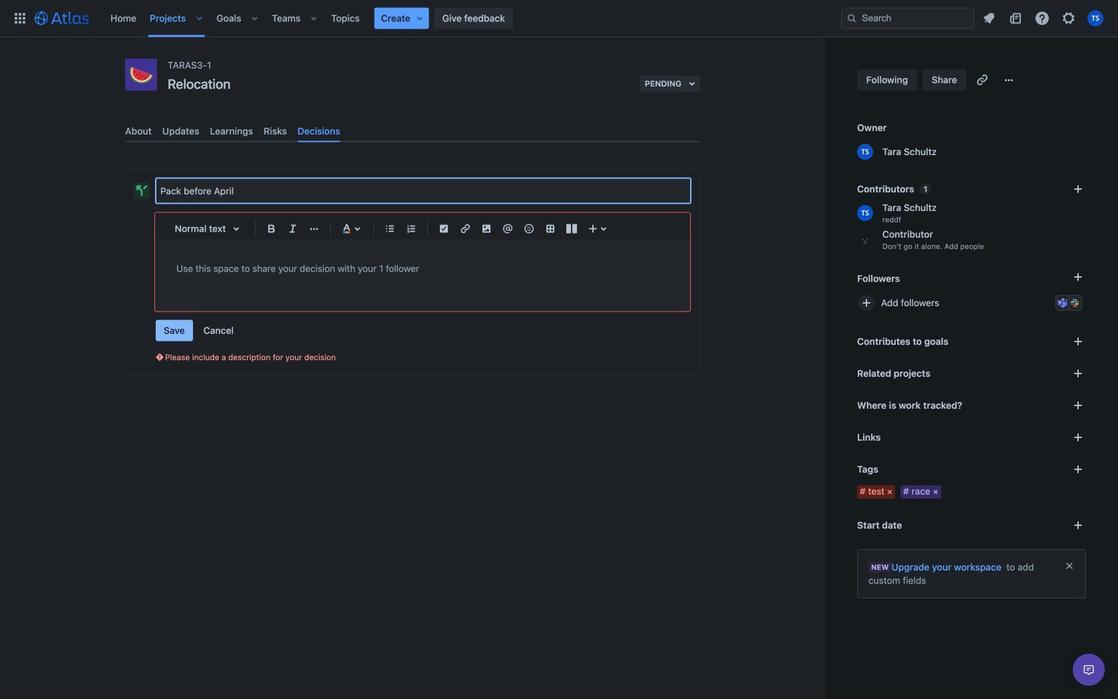 Task type: locate. For each thing, give the bounding box(es) containing it.
close tag image
[[931, 487, 941, 497]]

slack logo showing nan channels are connected to this project image
[[1070, 298, 1081, 308]]

open intercom messenger image
[[1081, 662, 1097, 678]]

None search field
[[842, 8, 975, 29]]

add team or contributors image
[[1071, 181, 1087, 197]]

notifications image
[[981, 10, 997, 26]]

bold ⌘b image
[[264, 221, 280, 237]]

tab list
[[120, 120, 706, 142]]

close banner image
[[1065, 561, 1075, 571]]

table ⇧⌥t image
[[543, 221, 559, 237]]

Search field
[[842, 8, 975, 29]]

group
[[156, 320, 242, 341]]

account image
[[1088, 10, 1104, 26]]

add work tracking links image
[[1071, 397, 1087, 413]]

search image
[[847, 13, 857, 24]]

bullet list ⌘⇧8 image
[[382, 221, 398, 237]]

mention @ image
[[500, 221, 516, 237]]

add tag image
[[1071, 461, 1087, 477]]

error image
[[154, 352, 165, 363]]

top element
[[8, 0, 842, 37]]

banner
[[0, 0, 1118, 37]]

emoji : image
[[521, 221, 537, 237]]

layouts image
[[564, 221, 580, 237]]

add link image
[[1071, 429, 1087, 445]]

add goals image
[[1071, 334, 1087, 350]]

help image
[[1035, 10, 1051, 26]]

action item [] image
[[436, 221, 452, 237]]

add a follower image
[[1071, 269, 1087, 285]]



Task type: describe. For each thing, give the bounding box(es) containing it.
msteams logo showing  channels are connected to this project image
[[1058, 298, 1069, 308]]

decision icon image
[[136, 186, 147, 196]]

add follower image
[[859, 295, 875, 311]]

list formating group
[[379, 218, 422, 239]]

close tag image
[[885, 487, 896, 497]]

add image, video, or file image
[[479, 221, 495, 237]]

text formatting group
[[261, 218, 325, 239]]

Main content area, start typing to enter text. text field
[[176, 261, 669, 277]]

What's the summary of your decision? text field
[[156, 179, 690, 203]]

link ⌘k image
[[457, 221, 473, 237]]

numbered list ⌘⇧7 image
[[403, 221, 419, 237]]

more formatting image
[[306, 221, 322, 237]]

switch to... image
[[12, 10, 28, 26]]

set start date image
[[1071, 517, 1087, 533]]

italic ⌘i image
[[285, 221, 301, 237]]

settings image
[[1061, 10, 1077, 26]]

add related project image
[[1071, 366, 1087, 381]]



Task type: vqa. For each thing, say whether or not it's contained in the screenshot.
Insert emoji image
no



